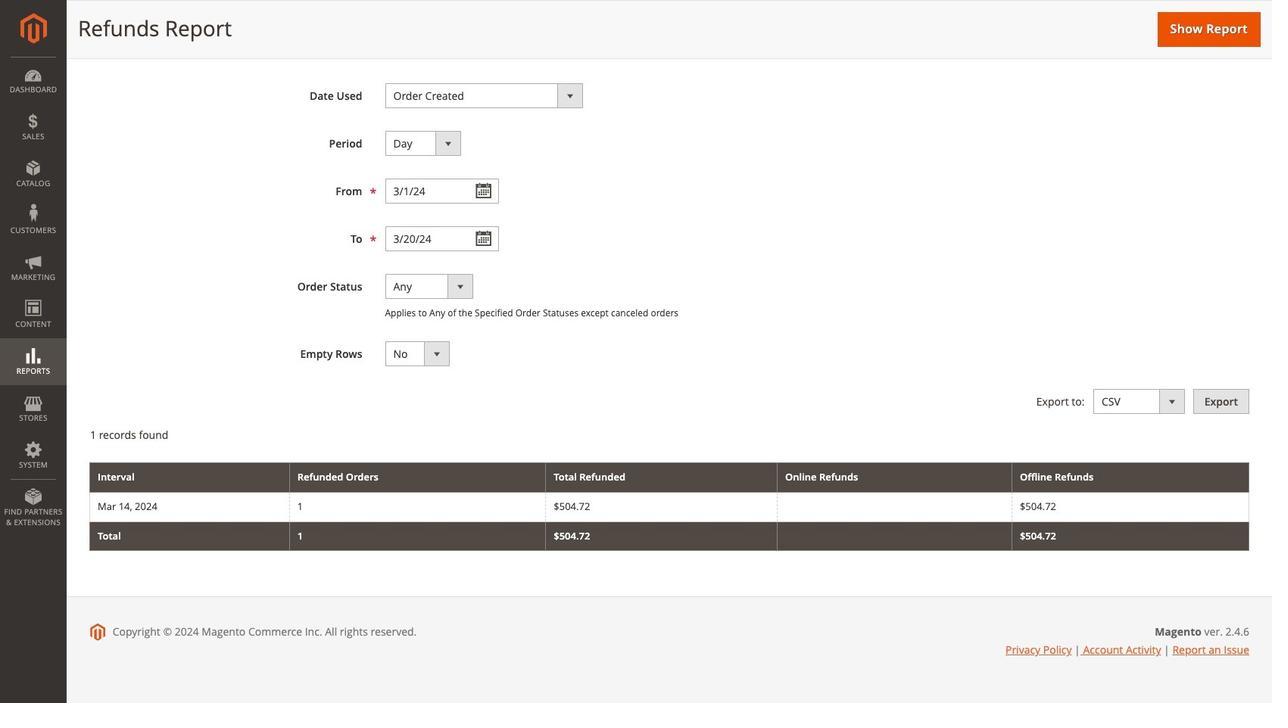 Task type: vqa. For each thing, say whether or not it's contained in the screenshot.
From text field
no



Task type: locate. For each thing, give the bounding box(es) containing it.
magento admin panel image
[[20, 13, 47, 44]]

menu bar
[[0, 57, 67, 536]]

None text field
[[385, 179, 499, 204], [385, 226, 499, 251], [385, 179, 499, 204], [385, 226, 499, 251]]



